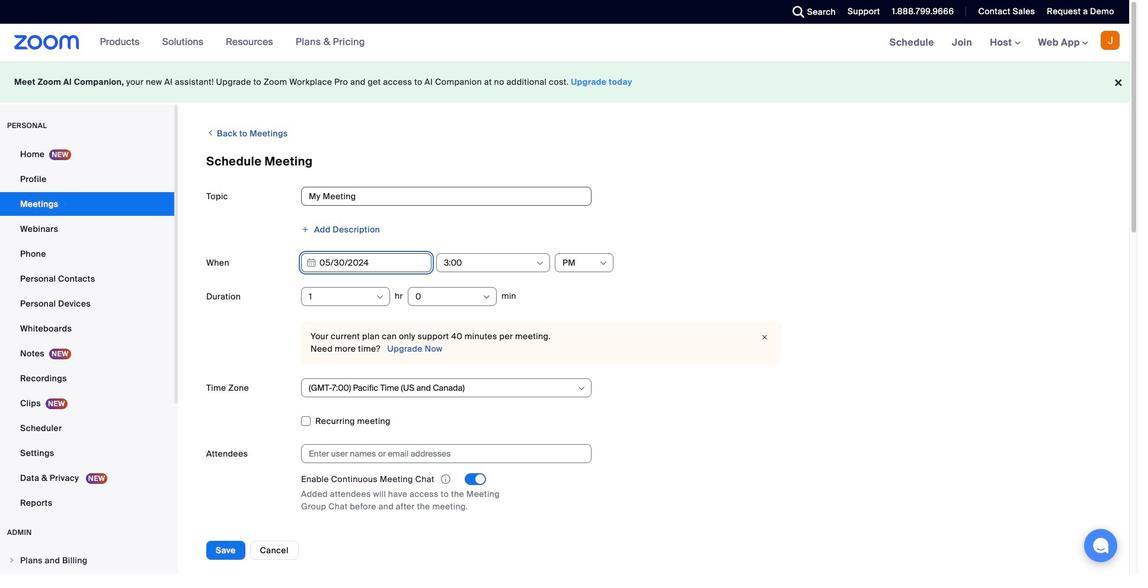 Task type: locate. For each thing, give the bounding box(es) containing it.
2 horizontal spatial show options image
[[577, 384, 586, 393]]

My Meeting text field
[[301, 187, 592, 206]]

1 vertical spatial show options image
[[482, 292, 492, 302]]

product information navigation
[[79, 24, 374, 62]]

show options image
[[535, 259, 545, 268], [482, 292, 492, 302], [577, 384, 586, 393]]

application
[[301, 473, 1101, 486]]

close image
[[758, 331, 772, 343]]

option group
[[301, 528, 1101, 547]]

0 vertical spatial show options image
[[535, 259, 545, 268]]

select time zone text field
[[309, 379, 576, 397]]

0 horizontal spatial show options image
[[482, 292, 492, 302]]

menu item
[[0, 549, 174, 572]]

learn more about enable continuous meeting chat image
[[438, 474, 454, 484]]

add image
[[301, 225, 310, 234]]

footer
[[0, 62, 1130, 103]]

1 horizontal spatial show options image
[[535, 259, 545, 268]]

open chat image
[[1093, 537, 1110, 554]]

2 vertical spatial show options image
[[577, 384, 586, 393]]

show options image for select time zone text field
[[577, 384, 586, 393]]

banner
[[0, 24, 1130, 62]]

show options image for select start time text field
[[535, 259, 545, 268]]



Task type: vqa. For each thing, say whether or not it's contained in the screenshot.
in in the "Choose between enhanced encryption (encryption keys stored in the cloud) and end-to-end encryption (encryption key"
no



Task type: describe. For each thing, give the bounding box(es) containing it.
choose date text field
[[301, 253, 432, 272]]

show options image
[[375, 292, 385, 302]]

meetings navigation
[[881, 24, 1130, 62]]

right image
[[8, 557, 15, 564]]

left image
[[206, 127, 215, 139]]

profile picture image
[[1101, 31, 1120, 50]]

zoom logo image
[[14, 35, 79, 50]]

select start time text field
[[444, 254, 535, 272]]

personal menu menu
[[0, 142, 174, 516]]

Persistent Chat, enter email address,Enter user names or email addresses text field
[[309, 445, 573, 463]]



